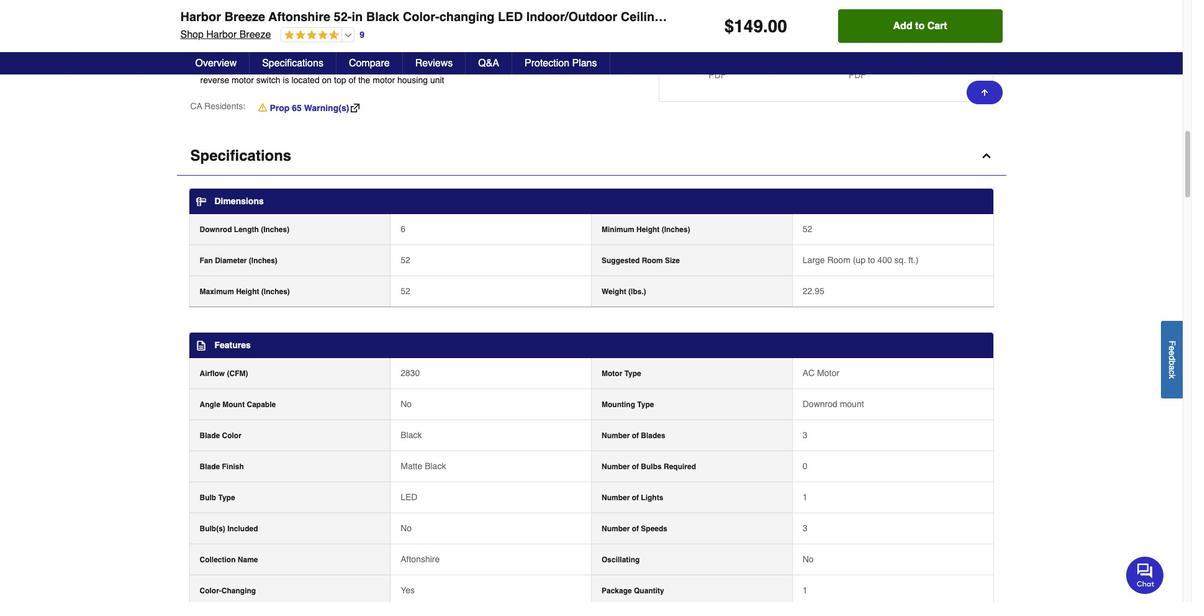 Task type: vqa. For each thing, say whether or not it's contained in the screenshot.


Task type: locate. For each thing, give the bounding box(es) containing it.
blades
[[641, 432, 666, 441]]

harbor up this
[[180, 10, 221, 24]]

number for matte black
[[602, 463, 630, 472]]

motor right ac
[[818, 368, 840, 378]]

fan left "with" on the right of page
[[666, 10, 688, 24]]

aftonshire up yes
[[401, 555, 440, 565]]

airflow
[[200, 370, 225, 378]]

remote
[[754, 10, 799, 24]]

1 3 from the top
[[803, 431, 808, 441]]

downrod left 'length'
[[200, 226, 232, 234]]

of left blades
[[632, 432, 639, 441]]

1 horizontal spatial fan
[[666, 10, 688, 24]]

0 horizontal spatial fan
[[219, 26, 231, 36]]

add to cart button
[[838, 9, 1003, 43]]

prop65 warning label link
[[709, 11, 801, 23]]

prop
[[270, 103, 290, 113]]

400 inside with it's 52-in diameter, this fan is ideal for large rooms up to 400 sq ft this fan is damp rated perfect for all indoor locations has three speeds to switch between includes remote control change the direction seasonally to push cool air down in the summer, or distribute warm air evenly in the winter; the reverse motor switch is located on top of the motor housing unit
[[435, 14, 450, 24]]

0
[[803, 462, 808, 472]]

4 number from the top
[[602, 525, 630, 534]]

1 blade from the top
[[200, 432, 220, 441]]

0 horizontal spatial document image
[[687, 55, 697, 65]]

black up matte
[[401, 431, 422, 441]]

0 horizontal spatial led
[[401, 493, 418, 503]]

warning
[[741, 12, 775, 22]]

number
[[602, 432, 630, 441], [602, 463, 630, 472], [602, 494, 630, 503], [602, 525, 630, 534]]

1 horizontal spatial led
[[498, 10, 523, 24]]

breeze up remote
[[240, 29, 271, 40]]

document image
[[827, 11, 837, 21], [687, 55, 697, 65]]

0 horizontal spatial aftonshire
[[269, 10, 331, 24]]

number up oscillating
[[602, 525, 630, 534]]

lights
[[641, 494, 664, 503]]

black up locations
[[366, 10, 400, 24]]

52- right it's
[[233, 14, 246, 24]]

number for black
[[602, 432, 630, 441]]

0 horizontal spatial manual
[[757, 56, 787, 66]]

0 horizontal spatial is
[[234, 26, 240, 36]]

harbor down it's
[[206, 29, 237, 40]]

1 vertical spatial no
[[401, 524, 412, 534]]

pdf inside the energy guide pdf
[[849, 70, 867, 80]]

for up indoor
[[353, 14, 363, 24]]

on
[[322, 75, 332, 85]]

pdf down prop65
[[709, 26, 726, 36]]

$ 149 . 00
[[725, 16, 788, 36]]

document image left installation in the right top of the page
[[687, 55, 697, 65]]

breeze up "damp"
[[225, 10, 265, 24]]

0 vertical spatial 400
[[435, 14, 450, 24]]

3 for no
[[803, 524, 808, 534]]

of left lights
[[632, 494, 639, 503]]

the
[[633, 63, 648, 73]]

specifications up dimensions
[[190, 147, 292, 165]]

0 vertical spatial height
[[637, 226, 660, 234]]

bulbs
[[641, 463, 662, 472]]

of for matte black
[[632, 463, 639, 472]]

1 vertical spatial is
[[234, 26, 240, 36]]

room for suggested
[[642, 257, 663, 265]]

1 horizontal spatial document image
[[827, 11, 837, 21]]

1 horizontal spatial room
[[828, 255, 851, 265]]

with
[[692, 10, 716, 24]]

1 horizontal spatial aftonshire
[[401, 555, 440, 565]]

motor down down
[[373, 75, 395, 85]]

pdf down installation in the right top of the page
[[709, 70, 726, 80]]

6
[[401, 224, 406, 234]]

shop
[[180, 29, 204, 40]]

down
[[388, 63, 409, 73]]

f
[[1168, 341, 1178, 346]]

link icon image
[[351, 104, 360, 113]]

fan right the this
[[309, 14, 321, 24]]

height right 'minimum'
[[637, 226, 660, 234]]

0 horizontal spatial fan
[[200, 257, 213, 265]]

0 horizontal spatial 400
[[435, 14, 450, 24]]

large
[[803, 255, 825, 265]]

q&a button
[[466, 52, 513, 75]]

room
[[828, 255, 851, 265], [642, 257, 663, 265]]

2 horizontal spatial is
[[323, 14, 330, 24]]

0 vertical spatial specifications
[[262, 58, 324, 69]]

pdf inside the prop65 warning label pdf
[[709, 26, 726, 36]]

52- up all
[[334, 10, 352, 24]]

features
[[215, 341, 251, 350]]

to up the on
[[327, 63, 334, 73]]

2 number from the top
[[602, 463, 630, 472]]

400 left sq. at right
[[878, 255, 893, 265]]

1 vertical spatial blade
[[200, 463, 220, 472]]

1 vertical spatial switch
[[256, 75, 281, 85]]

bulb(s)
[[200, 525, 225, 534]]

22.95
[[803, 286, 825, 296]]

1 horizontal spatial motor
[[373, 75, 395, 85]]

400 left the sq
[[435, 14, 450, 24]]

color- down collection
[[200, 587, 222, 596]]

specifications up located
[[262, 58, 324, 69]]

document image for howto manual
[[827, 11, 837, 21]]

cool
[[357, 63, 373, 73]]

remote
[[235, 51, 262, 60]]

1 horizontal spatial manual
[[880, 12, 910, 22]]

3 number from the top
[[602, 494, 630, 503]]

harbor breeze aftonshire 52-in black color-changing led indoor/outdoor ceiling fan with light remote (3-blade)
[[180, 10, 856, 24]]

number of bulbs required
[[602, 463, 696, 472]]

0 vertical spatial 3
[[803, 431, 808, 441]]

1 vertical spatial 1
[[803, 586, 808, 596]]

warning(s)
[[304, 103, 349, 113]]

0 vertical spatial breeze
[[225, 10, 265, 24]]

collection name
[[200, 556, 258, 565]]

to
[[426, 14, 433, 24], [916, 21, 925, 32], [271, 38, 278, 48], [327, 63, 334, 73], [868, 255, 876, 265]]

number up number of lights
[[602, 463, 630, 472]]

led right changing
[[498, 10, 523, 24]]

1 for yes
[[803, 586, 808, 596]]

document image right (3-
[[827, 11, 837, 21]]

color- left the sq
[[403, 10, 440, 24]]

0 vertical spatial 1
[[803, 493, 808, 503]]

manual for howto manual
[[880, 12, 910, 22]]

52
[[803, 224, 813, 234], [401, 255, 411, 265], [401, 286, 411, 296]]

0 horizontal spatial height
[[236, 288, 259, 296]]

2 horizontal spatial black
[[425, 462, 446, 472]]

arrow up image
[[980, 88, 990, 98]]

0 horizontal spatial room
[[642, 257, 663, 265]]

2 vertical spatial no
[[803, 555, 814, 565]]

1 vertical spatial height
[[236, 288, 259, 296]]

blade color
[[200, 432, 242, 441]]

1 vertical spatial specifications
[[190, 147, 292, 165]]

blade left color
[[200, 432, 220, 441]]

1 vertical spatial black
[[401, 431, 422, 441]]

dimensions image
[[196, 197, 206, 207]]

1 for led
[[803, 493, 808, 503]]

65
[[292, 103, 302, 113]]

in
[[352, 10, 363, 24], [245, 14, 252, 24], [411, 63, 418, 73], [582, 63, 589, 73]]

warm
[[518, 63, 540, 73]]

52 for large room (up to 400 sq. ft.)
[[401, 255, 411, 265]]

(inches) up size
[[662, 226, 691, 234]]

1 number from the top
[[602, 432, 630, 441]]

(inches) right diameter in the left of the page
[[249, 257, 278, 265]]

to right the (up
[[868, 255, 876, 265]]

energy guide link
[[849, 55, 906, 67]]

0 horizontal spatial color-
[[200, 587, 222, 596]]

0 vertical spatial no
[[401, 400, 412, 409]]

0 vertical spatial harbor
[[180, 10, 221, 24]]

has
[[200, 38, 216, 48]]

2 motor from the left
[[373, 75, 395, 85]]

number up number of speeds
[[602, 494, 630, 503]]

1 vertical spatial manual
[[757, 56, 787, 66]]

document image
[[827, 55, 837, 65]]

1 vertical spatial specifications button
[[177, 137, 1007, 176]]

1 horizontal spatial downrod
[[803, 400, 838, 409]]

1 vertical spatial 3
[[803, 524, 808, 534]]

1 vertical spatial type
[[638, 401, 654, 409]]

(inches) down "fan diameter (inches)"
[[261, 288, 290, 296]]

damp
[[242, 26, 264, 36]]

in up housing
[[411, 63, 418, 73]]

type right bulb
[[218, 494, 235, 503]]

0 horizontal spatial motor
[[602, 370, 623, 378]]

type for ac
[[625, 370, 642, 378]]

height right 'maximum'
[[236, 288, 259, 296]]

is up three
[[234, 26, 240, 36]]

1 horizontal spatial 400
[[878, 255, 893, 265]]

(inches)
[[261, 226, 290, 234], [662, 226, 691, 234], [249, 257, 278, 265], [261, 288, 290, 296]]

k
[[1168, 374, 1178, 379]]

0 vertical spatial for
[[353, 14, 363, 24]]

(inches) right 'length'
[[261, 226, 290, 234]]

motor down direction
[[232, 75, 254, 85]]

fan down it's
[[219, 26, 231, 36]]

ft
[[464, 14, 469, 24]]

1 vertical spatial document image
[[687, 55, 697, 65]]

0 vertical spatial document image
[[827, 11, 837, 21]]

1 vertical spatial 400
[[878, 255, 893, 265]]

1 horizontal spatial height
[[637, 226, 660, 234]]

0 vertical spatial black
[[366, 10, 400, 24]]

air
[[376, 63, 386, 73], [542, 63, 552, 73]]

matte
[[401, 462, 423, 472]]

1 horizontal spatial is
[[283, 75, 289, 85]]

blade finish
[[200, 463, 244, 472]]

fan left diameter in the left of the page
[[200, 257, 213, 265]]

led
[[498, 10, 523, 24], [401, 493, 418, 503]]

number of blades
[[602, 432, 666, 441]]

air right the warm
[[542, 63, 552, 73]]

number down mounting at the right bottom of the page
[[602, 432, 630, 441]]

1 horizontal spatial air
[[542, 63, 552, 73]]

room left the (up
[[828, 255, 851, 265]]

1 horizontal spatial black
[[401, 431, 422, 441]]

1 1 from the top
[[803, 493, 808, 503]]

height for minimum
[[637, 226, 660, 234]]

1 motor from the left
[[232, 75, 254, 85]]

type up mounting type
[[625, 370, 642, 378]]

capable
[[247, 401, 276, 409]]

in up "damp"
[[245, 14, 252, 24]]

room left size
[[642, 257, 663, 265]]

room for large
[[828, 255, 851, 265]]

collection
[[200, 556, 236, 565]]

changing
[[440, 10, 495, 24]]

sq.
[[895, 255, 907, 265]]

2 blade from the top
[[200, 463, 220, 472]]

downrod
[[200, 226, 232, 234], [803, 400, 838, 409]]

2 air from the left
[[542, 63, 552, 73]]

led down matte
[[401, 493, 418, 503]]

the down remote
[[233, 63, 245, 73]]

to right add
[[916, 21, 925, 32]]

downrod down ac motor
[[803, 400, 838, 409]]

of left speeds
[[632, 525, 639, 534]]

aftonshire
[[269, 10, 331, 24], [401, 555, 440, 565]]

specifications for specifications button to the bottom
[[190, 147, 292, 165]]

2 1 from the top
[[803, 586, 808, 596]]

0 horizontal spatial air
[[376, 63, 386, 73]]

air right the cool in the top of the page
[[376, 63, 386, 73]]

aftonshire up perfect
[[269, 10, 331, 24]]

e up the b
[[1168, 351, 1178, 356]]

0 vertical spatial downrod
[[200, 226, 232, 234]]

2 vertical spatial 52
[[401, 286, 411, 296]]

is left ideal
[[323, 14, 330, 24]]

1 vertical spatial 52
[[401, 255, 411, 265]]

is left located
[[283, 75, 289, 85]]

harbor
[[180, 10, 221, 24], [206, 29, 237, 40]]

9
[[360, 30, 365, 40]]

sq
[[452, 14, 462, 24]]

compare button
[[337, 52, 403, 75]]

for left all
[[318, 26, 328, 36]]

pdf down energy
[[849, 70, 867, 80]]

pdf for energy guide pdf
[[849, 70, 867, 80]]

switch
[[281, 38, 305, 48], [256, 75, 281, 85]]

motor up mounting at the right bottom of the page
[[602, 370, 623, 378]]

3
[[803, 431, 808, 441], [803, 524, 808, 534]]

0 horizontal spatial 52-
[[233, 14, 246, 24]]

1 vertical spatial downrod
[[803, 400, 838, 409]]

1 vertical spatial harbor
[[206, 29, 237, 40]]

0 vertical spatial type
[[625, 370, 642, 378]]

manual inside howto manual link
[[880, 12, 910, 22]]

howto manual link
[[849, 11, 910, 23]]

no for downrod mount
[[401, 400, 412, 409]]

type
[[625, 370, 642, 378], [638, 401, 654, 409], [218, 494, 235, 503]]

1 vertical spatial fan
[[200, 257, 213, 265]]

changing
[[222, 587, 256, 596]]

0 vertical spatial blade
[[200, 432, 220, 441]]

pdf inside installation manual pdf
[[709, 70, 726, 80]]

black right matte
[[425, 462, 446, 472]]

0 horizontal spatial for
[[318, 26, 328, 36]]

three
[[218, 38, 238, 48]]

1 vertical spatial aftonshire
[[401, 555, 440, 565]]

color-
[[403, 10, 440, 24], [200, 587, 222, 596]]

0 vertical spatial switch
[[281, 38, 305, 48]]

2 3 from the top
[[803, 524, 808, 534]]

no for 3
[[401, 524, 412, 534]]

type for downrod
[[638, 401, 654, 409]]

with
[[200, 14, 218, 24]]

1 horizontal spatial color-
[[403, 10, 440, 24]]

mount
[[223, 401, 245, 409]]

angle
[[200, 401, 220, 409]]

protection plans
[[525, 58, 597, 69]]

ceiling
[[621, 10, 663, 24]]

included
[[227, 525, 258, 534]]

0 horizontal spatial motor
[[232, 75, 254, 85]]

1 horizontal spatial 52-
[[334, 10, 352, 24]]

switch down perfect
[[281, 38, 305, 48]]

manual inside installation manual pdf
[[757, 56, 787, 66]]

no
[[401, 400, 412, 409], [401, 524, 412, 534], [803, 555, 814, 565]]

chevron up image
[[981, 150, 993, 162]]

switch down direction
[[256, 75, 281, 85]]

of right "top"
[[349, 75, 356, 85]]

e up "d" at right
[[1168, 346, 1178, 351]]

prop 65 warning(s)
[[270, 103, 349, 113]]

in up indoor
[[352, 10, 363, 24]]

residents:
[[204, 101, 246, 111]]

0 vertical spatial fan
[[309, 14, 321, 24]]

blade left finish
[[200, 463, 220, 472]]

0 vertical spatial manual
[[880, 12, 910, 22]]

of left bulbs
[[632, 463, 639, 472]]

0 horizontal spatial downrod
[[200, 226, 232, 234]]

to right up
[[426, 14, 433, 24]]

reviews button
[[403, 52, 466, 75]]

change
[[200, 63, 231, 73]]

color
[[222, 432, 242, 441]]

type right mounting at the right bottom of the page
[[638, 401, 654, 409]]



Task type: describe. For each thing, give the bounding box(es) containing it.
document image for installation manual
[[687, 55, 697, 65]]

(up
[[853, 255, 866, 265]]

required
[[664, 463, 696, 472]]

2 vertical spatial type
[[218, 494, 235, 503]]

0 horizontal spatial black
[[366, 10, 400, 24]]

size
[[665, 257, 680, 265]]

chat invite button image
[[1127, 557, 1165, 595]]

q&a
[[478, 58, 499, 69]]

seasonally
[[283, 63, 324, 73]]

diameter
[[215, 257, 247, 265]]

1 vertical spatial breeze
[[240, 29, 271, 40]]

0 vertical spatial led
[[498, 10, 523, 24]]

bulb type
[[200, 494, 235, 503]]

minimum height (inches)
[[602, 226, 691, 234]]

speeds
[[641, 525, 668, 534]]

ac
[[803, 368, 815, 378]]

between
[[307, 38, 340, 48]]

manual for installation manual pdf
[[757, 56, 787, 66]]

this
[[200, 26, 217, 36]]

specifications for the top specifications button
[[262, 58, 324, 69]]

maximum height (inches)
[[200, 288, 290, 296]]

pdf for installation manual pdf
[[709, 70, 726, 80]]

1 vertical spatial color-
[[200, 587, 222, 596]]

all
[[330, 26, 339, 36]]

the up unit
[[420, 63, 432, 73]]

mounting
[[602, 401, 636, 409]]

1 horizontal spatial fan
[[309, 14, 321, 24]]

(inches) for 22.95
[[261, 288, 290, 296]]

1 vertical spatial led
[[401, 493, 418, 503]]

matte black
[[401, 462, 446, 472]]

1 e from the top
[[1168, 346, 1178, 351]]

label
[[778, 12, 801, 22]]

downrod length (inches)
[[200, 226, 290, 234]]

2830
[[401, 368, 420, 378]]

distribute
[[481, 63, 516, 73]]

installation
[[709, 56, 755, 66]]

of inside with it's 52-in diameter, this fan is ideal for large rooms up to 400 sq ft this fan is damp rated perfect for all indoor locations has three speeds to switch between includes remote control change the direction seasonally to push cool air down in the summer, or distribute warm air evenly in the winter; the reverse motor switch is located on top of the motor housing unit
[[349, 75, 356, 85]]

rated
[[267, 26, 286, 36]]

overview
[[195, 58, 237, 69]]

add
[[894, 21, 913, 32]]

ft.)
[[909, 255, 919, 265]]

1 vertical spatial fan
[[219, 26, 231, 36]]

1 horizontal spatial motor
[[818, 368, 840, 378]]

notes image
[[196, 341, 206, 351]]

of for black
[[632, 432, 639, 441]]

in right evenly
[[582, 63, 589, 73]]

1 horizontal spatial for
[[353, 14, 363, 24]]

2 e from the top
[[1168, 351, 1178, 356]]

add to cart
[[894, 21, 948, 32]]

ca
[[190, 101, 202, 111]]

0 vertical spatial aftonshire
[[269, 10, 331, 24]]

0 vertical spatial specifications button
[[250, 52, 337, 75]]

summer,
[[435, 63, 468, 73]]

blade for black
[[200, 432, 220, 441]]

number of lights
[[602, 494, 664, 503]]

0 vertical spatial 52
[[803, 224, 813, 234]]

airflow (cfm)
[[200, 370, 248, 378]]

speeds
[[240, 38, 269, 48]]

0 vertical spatial fan
[[666, 10, 688, 24]]

blade for matte black
[[200, 463, 220, 472]]

ideal
[[332, 14, 350, 24]]

reverse
[[200, 75, 229, 85]]

00
[[768, 16, 788, 36]]

energy
[[849, 56, 879, 66]]

52- inside with it's 52-in diameter, this fan is ideal for large rooms up to 400 sq ft this fan is damp rated perfect for all indoor locations has three speeds to switch between includes remote control change the direction seasonally to push cool air down in the summer, or distribute warm air evenly in the winter; the reverse motor switch is located on top of the motor housing unit
[[233, 14, 246, 24]]

(inches) for 52
[[261, 226, 290, 234]]

protection plans button
[[513, 52, 610, 75]]

the down the cool in the top of the page
[[358, 75, 371, 85]]

2 vertical spatial is
[[283, 75, 289, 85]]

the left winter;
[[591, 63, 603, 73]]

energy guide pdf
[[849, 56, 906, 80]]

mount
[[840, 400, 865, 409]]

number for no
[[602, 525, 630, 534]]

to inside button
[[916, 21, 925, 32]]

149
[[734, 16, 764, 36]]

height for maximum
[[236, 288, 259, 296]]

2 vertical spatial black
[[425, 462, 446, 472]]

minimum
[[602, 226, 635, 234]]

52 for 22.95
[[401, 286, 411, 296]]

(lbs.)
[[629, 288, 647, 296]]

to down rated
[[271, 38, 278, 48]]

guide
[[881, 56, 906, 66]]

finish
[[222, 463, 244, 472]]

protection
[[525, 58, 570, 69]]

locations
[[368, 26, 402, 36]]

includes
[[200, 51, 233, 60]]

4.6 stars image
[[282, 30, 339, 42]]

(inches) for large room (up to 400 sq. ft.)
[[249, 257, 278, 265]]

prop65 warning label pdf
[[709, 12, 801, 36]]

3 for black
[[803, 431, 808, 441]]

f e e d b a c k
[[1168, 341, 1178, 379]]

1 vertical spatial for
[[318, 26, 328, 36]]

downrod for downrod length (inches)
[[200, 226, 232, 234]]

number of speeds
[[602, 525, 668, 534]]

large
[[365, 14, 385, 24]]

quantity
[[634, 587, 665, 596]]

of for no
[[632, 525, 639, 534]]

bulb
[[200, 494, 216, 503]]

maximum
[[200, 288, 234, 296]]

number for led
[[602, 494, 630, 503]]

0 vertical spatial color-
[[403, 10, 440, 24]]

plans
[[572, 58, 597, 69]]

oscillating
[[602, 556, 640, 565]]

installation manual pdf
[[709, 56, 787, 80]]

a
[[1168, 365, 1178, 370]]

fan diameter (inches)
[[200, 257, 278, 265]]

of for led
[[632, 494, 639, 503]]

located
[[292, 75, 320, 85]]

warning image
[[258, 103, 267, 113]]

bulb(s) included
[[200, 525, 258, 534]]

howto manual
[[849, 12, 910, 22]]

suggested
[[602, 257, 640, 265]]

(3-
[[803, 10, 818, 24]]

control
[[265, 51, 291, 60]]

evenly
[[554, 63, 579, 73]]

1 air from the left
[[376, 63, 386, 73]]

installation manual link
[[709, 55, 787, 67]]

downrod for downrod mount
[[803, 400, 838, 409]]

indoor/outdoor
[[527, 10, 618, 24]]

ca residents:
[[190, 101, 246, 111]]

unit
[[430, 75, 444, 85]]

0 vertical spatial is
[[323, 14, 330, 24]]

howto
[[849, 12, 878, 22]]

.
[[764, 16, 768, 36]]



